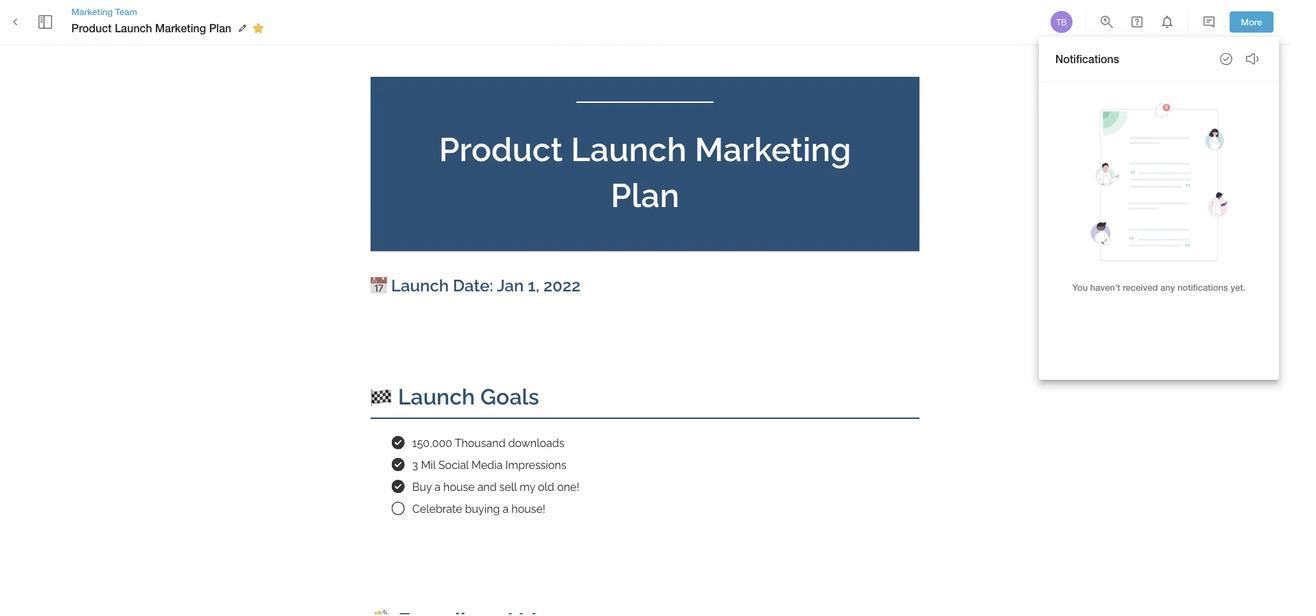 Task type: describe. For each thing, give the bounding box(es) containing it.
house!
[[512, 503, 546, 516]]

1 horizontal spatial product launch marketing plan
[[439, 130, 860, 215]]

1 vertical spatial a
[[503, 503, 509, 516]]

sell
[[500, 481, 517, 494]]

1,
[[528, 276, 540, 296]]

2022
[[544, 276, 581, 296]]

marketing team link
[[71, 5, 269, 18]]

downloads
[[509, 437, 565, 450]]

you haven't received any notifications yet.
[[1073, 282, 1246, 293]]

buy a house and sell my old one!
[[413, 481, 580, 494]]

you
[[1073, 282, 1088, 293]]

1 horizontal spatial product
[[439, 130, 563, 169]]

media
[[472, 459, 503, 472]]

received
[[1123, 282, 1159, 293]]

0 horizontal spatial marketing
[[71, 6, 113, 17]]

📅
[[371, 276, 387, 296]]

more
[[1242, 17, 1263, 27]]

150,000 thousand downloads
[[413, 437, 565, 450]]

my
[[520, 481, 535, 494]]

buying
[[465, 503, 500, 516]]

buy
[[413, 481, 432, 494]]

mil
[[421, 459, 436, 472]]

1 vertical spatial marketing
[[155, 22, 206, 35]]

0 horizontal spatial a
[[435, 481, 441, 494]]

3 mil social media impressions
[[413, 459, 567, 472]]

2 horizontal spatial marketing
[[695, 130, 852, 169]]

notifications
[[1178, 282, 1229, 293]]

3
[[413, 459, 418, 472]]

house
[[444, 481, 475, 494]]



Task type: vqa. For each thing, say whether or not it's contained in the screenshot.
2nd Created from the top of the Edit Content dialog
no



Task type: locate. For each thing, give the bounding box(es) containing it.
2 vertical spatial marketing
[[695, 130, 852, 169]]

0 horizontal spatial product
[[71, 22, 112, 35]]

yet.
[[1231, 282, 1246, 293]]

thousand
[[455, 437, 506, 450]]

tb button
[[1049, 9, 1075, 35]]

launch
[[115, 22, 152, 35], [571, 130, 687, 169], [391, 276, 449, 296], [398, 384, 475, 410]]

product
[[71, 22, 112, 35], [439, 130, 563, 169]]

remove favorite image
[[250, 20, 267, 36]]

marketing team
[[71, 6, 137, 17]]

social
[[439, 459, 469, 472]]

a down sell
[[503, 503, 509, 516]]

1 vertical spatial plan
[[611, 176, 680, 215]]

0 vertical spatial plan
[[209, 22, 232, 35]]

1 vertical spatial product launch marketing plan
[[439, 130, 860, 215]]

plan
[[209, 22, 232, 35], [611, 176, 680, 215]]

0 vertical spatial product launch marketing plan
[[71, 22, 232, 35]]

0 vertical spatial a
[[435, 481, 441, 494]]

old
[[538, 481, 555, 494]]

haven't
[[1091, 282, 1121, 293]]

any
[[1161, 282, 1176, 293]]

team
[[115, 6, 137, 17]]

celebrate buying a house!
[[413, 503, 546, 516]]

0 horizontal spatial plan
[[209, 22, 232, 35]]

tb
[[1057, 17, 1067, 27]]

0 vertical spatial product
[[71, 22, 112, 35]]

marketing
[[71, 6, 113, 17], [155, 22, 206, 35], [695, 130, 852, 169]]

and
[[478, 481, 497, 494]]

🏁 launch goals
[[371, 384, 540, 410]]

goals
[[481, 384, 540, 410]]

impressions
[[506, 459, 567, 472]]

1 horizontal spatial a
[[503, 503, 509, 516]]

📅 launch date: jan 1, 2022
[[371, 276, 581, 296]]

celebrate
[[413, 503, 463, 516]]

1 vertical spatial product
[[439, 130, 563, 169]]

jan
[[497, 276, 524, 296]]

0 vertical spatial marketing
[[71, 6, 113, 17]]

1 horizontal spatial plan
[[611, 176, 680, 215]]

date:
[[453, 276, 494, 296]]

a right buy
[[435, 481, 441, 494]]

notifications
[[1056, 52, 1120, 65]]

🏁
[[371, 384, 393, 410]]

a
[[435, 481, 441, 494], [503, 503, 509, 516]]

1 horizontal spatial marketing
[[155, 22, 206, 35]]

plan inside product launch marketing plan
[[611, 176, 680, 215]]

one!
[[557, 481, 580, 494]]

0 horizontal spatial product launch marketing plan
[[71, 22, 232, 35]]

more button
[[1230, 11, 1274, 33]]

product launch marketing plan
[[71, 22, 232, 35], [439, 130, 860, 215]]

150,000
[[413, 437, 453, 450]]



